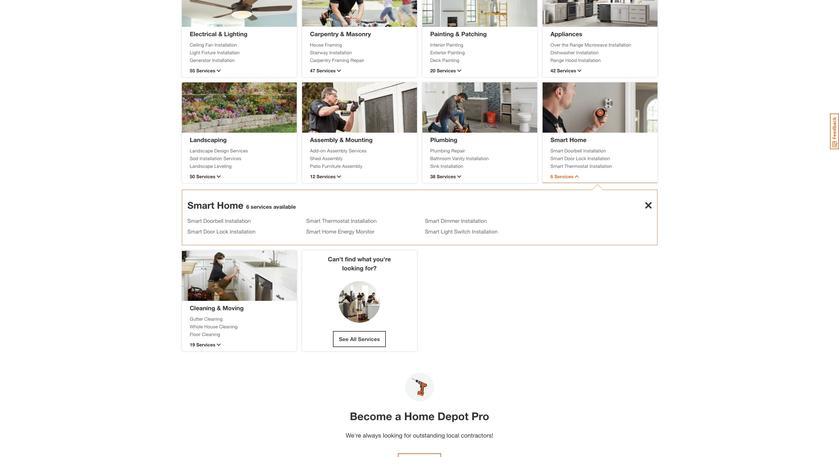 Task type: describe. For each thing, give the bounding box(es) containing it.
6 services button
[[551, 173, 650, 180]]

smart for smart light switch installation
[[425, 228, 440, 235]]

services for painting & patching
[[437, 68, 456, 73]]

house framing stairway installation carpentry framing repair
[[310, 42, 364, 63]]

whole
[[190, 324, 203, 329]]

doorbell for smart doorbell installation smart door lock installation smart thermostat installation
[[565, 148, 583, 153]]

house inside gutter cleaning whole house cleaning floor cleaning
[[204, 324, 218, 329]]

see
[[339, 336, 349, 342]]

generator
[[190, 57, 211, 63]]

electrical & lighting
[[190, 30, 248, 37]]

assembly & mounting
[[310, 136, 373, 143]]

dimmer
[[441, 218, 460, 224]]

pro
[[472, 410, 490, 423]]

assembly & mounting link
[[310, 136, 373, 143]]

cleaning & moving
[[190, 304, 244, 312]]

depot
[[438, 410, 469, 423]]

38
[[431, 174, 436, 179]]

carpentry inside house framing stairway installation carpentry framing repair
[[310, 57, 331, 63]]

appliances link
[[551, 30, 583, 37]]

bathroom vanity installation link
[[431, 155, 530, 162]]

exterior
[[431, 49, 447, 55]]

mounting
[[346, 136, 373, 143]]

dishwasher
[[551, 49, 575, 55]]

monitor
[[356, 228, 375, 235]]

1 horizontal spatial looking
[[383, 432, 403, 439]]

1 horizontal spatial smart thermostat installation link
[[551, 162, 650, 169]]

42
[[551, 68, 556, 73]]

doorbell for smart doorbell installation
[[203, 218, 224, 224]]

fixture
[[202, 49, 216, 55]]

local
[[447, 432, 460, 439]]

smart door lock installation link for leftmost smart thermostat installation link
[[188, 228, 256, 235]]

0 vertical spatial framing
[[325, 42, 342, 47]]

find
[[345, 255, 356, 263]]

gutter
[[190, 316, 203, 322]]

on
[[321, 148, 326, 153]]

electrical
[[190, 30, 217, 37]]

smart dimmer installation link
[[425, 218, 487, 224]]

50 services
[[190, 174, 216, 179]]

smart doorbell installation
[[188, 218, 251, 224]]

can't
[[328, 255, 344, 263]]

hood
[[566, 57, 577, 63]]

19
[[190, 342, 195, 348]]

patio
[[310, 163, 321, 169]]

the
[[562, 42, 569, 47]]

landscaping link
[[190, 136, 227, 143]]

6 inside smart home 6 services available
[[246, 204, 249, 210]]

masonry
[[346, 30, 371, 37]]

smart for smart home energy monitor
[[306, 228, 321, 235]]

furniture
[[322, 163, 341, 169]]

shed
[[310, 155, 321, 161]]

services for cleaning & moving
[[196, 342, 216, 348]]

42 services
[[551, 68, 577, 73]]

painting & patching
[[431, 30, 487, 37]]

gutter cleaning whole house cleaning floor cleaning
[[190, 316, 238, 337]]

plumbing repair link
[[431, 147, 530, 154]]

carpentry & masonry
[[310, 30, 371, 37]]

feedback link image
[[831, 113, 840, 150]]

ceiling fan installation light fixture installation generator installation
[[190, 42, 240, 63]]

services down landscape design services link
[[224, 155, 242, 161]]

gutter cleaning link
[[190, 315, 289, 322]]

1 landscape from the top
[[190, 148, 213, 153]]

stairway
[[310, 49, 328, 55]]

landscape design services link
[[190, 147, 289, 154]]

smart for smart home
[[551, 136, 568, 143]]

38 services button
[[431, 173, 530, 180]]

landscaping
[[190, 136, 227, 143]]

services for plumbing
[[437, 174, 456, 179]]

& for patching
[[456, 30, 460, 37]]

smart for smart dimmer installation
[[425, 218, 440, 224]]

smart dimmer installation
[[425, 218, 487, 224]]

cleaning up gutter
[[190, 304, 215, 312]]

smart doorbell installation smart door lock installation smart thermostat installation
[[551, 148, 613, 169]]

over the range microwave installation link
[[551, 41, 650, 48]]

20 services
[[431, 68, 456, 73]]

see all services button
[[333, 331, 386, 347]]

patio furniture assembly link
[[310, 162, 409, 169]]

0 horizontal spatial smart thermostat installation link
[[306, 218, 377, 224]]

sod
[[190, 155, 198, 161]]

painting up interior
[[431, 30, 454, 37]]

55 services
[[190, 68, 216, 73]]

assembly down assembly & mounting
[[327, 148, 348, 153]]

become a home depot pro
[[350, 410, 490, 423]]

services for electrical & lighting
[[196, 68, 216, 73]]

lighting
[[224, 30, 248, 37]]

0 horizontal spatial thermostat
[[322, 218, 350, 224]]

services for landscaping
[[196, 174, 216, 179]]

services right all
[[358, 336, 380, 342]]

deck painting link
[[431, 56, 530, 64]]

smart for smart doorbell installation smart door lock installation smart thermostat installation
[[551, 148, 564, 153]]

we're
[[346, 432, 361, 439]]

floor cleaning link
[[190, 331, 289, 338]]

smart light switch installation link
[[425, 228, 498, 235]]

& for masonry
[[341, 30, 345, 37]]

light fixture installation link
[[190, 49, 289, 56]]

1 carpentry from the top
[[310, 30, 339, 37]]

19 services button
[[190, 341, 289, 348]]

47
[[310, 68, 316, 73]]

20
[[431, 68, 436, 73]]

house framing link
[[310, 41, 409, 48]]

plumbing for plumbing
[[431, 136, 458, 143]]

floor
[[190, 331, 201, 337]]

vanity
[[453, 155, 465, 161]]



Task type: vqa. For each thing, say whether or not it's contained in the screenshot.


Task type: locate. For each thing, give the bounding box(es) containing it.
1 vertical spatial door
[[203, 228, 215, 235]]

1 horizontal spatial door
[[565, 155, 575, 161]]

0 horizontal spatial smart home link
[[188, 200, 244, 211]]

lock down smart doorbell installation at the left top
[[217, 228, 228, 235]]

home up smart doorbell installation at the left top
[[217, 200, 244, 211]]

thermostat up 6 services
[[565, 163, 589, 169]]

plumbing link
[[431, 136, 458, 143]]

light inside ceiling fan installation light fixture installation generator installation
[[190, 49, 200, 55]]

contractors!
[[461, 432, 494, 439]]

services right 50
[[196, 174, 216, 179]]

1 vertical spatial smart home link
[[188, 200, 244, 211]]

2 landscape from the top
[[190, 163, 213, 169]]

repair up vanity
[[452, 148, 465, 153]]

close drawer image
[[646, 202, 652, 209]]

1 vertical spatial light
[[441, 228, 453, 235]]

0 vertical spatial smart home link
[[551, 136, 587, 143]]

outstanding
[[413, 432, 445, 439]]

& for moving
[[217, 304, 221, 312]]

energy
[[338, 228, 355, 235]]

house inside house framing stairway installation carpentry framing repair
[[310, 42, 324, 47]]

1 vertical spatial house
[[204, 324, 218, 329]]

home down smart thermostat installation
[[322, 228, 337, 235]]

carpentry down stairway in the left top of the page
[[310, 57, 331, 63]]

0 vertical spatial smart door lock installation link
[[551, 155, 650, 162]]

1 vertical spatial 6
[[246, 204, 249, 210]]

home for smart home energy monitor
[[322, 228, 337, 235]]

2 carpentry from the top
[[310, 57, 331, 63]]

1 vertical spatial doorbell
[[203, 218, 224, 224]]

services right 20
[[437, 68, 456, 73]]

light down 'ceiling'
[[190, 49, 200, 55]]

range right the
[[570, 42, 584, 47]]

0 vertical spatial range
[[570, 42, 584, 47]]

repair inside plumbing repair bathroom vanity installation sink installation
[[452, 148, 465, 153]]

assembly up furniture
[[323, 155, 343, 161]]

0 horizontal spatial doorbell
[[203, 218, 224, 224]]

interior painting exterior painting deck painting
[[431, 42, 465, 63]]

1 vertical spatial repair
[[452, 148, 465, 153]]

whole house cleaning link
[[190, 323, 289, 330]]

0 horizontal spatial lock
[[217, 228, 228, 235]]

1 vertical spatial plumbing
[[431, 148, 451, 153]]

smart door lock installation link
[[551, 155, 650, 162], [188, 228, 256, 235]]

1 horizontal spatial thermostat
[[565, 163, 589, 169]]

47 services button
[[310, 67, 409, 74]]

range down dishwasher
[[551, 57, 565, 63]]

generator installation link
[[190, 56, 289, 64]]

0 horizontal spatial 6
[[246, 204, 249, 210]]

deck
[[431, 57, 441, 63]]

framing down carpentry & masonry
[[325, 42, 342, 47]]

0 horizontal spatial smart doorbell installation link
[[188, 218, 251, 224]]

1 horizontal spatial light
[[441, 228, 453, 235]]

leveling
[[214, 163, 232, 169]]

0 horizontal spatial repair
[[351, 57, 364, 63]]

1 horizontal spatial smart door lock installation link
[[551, 155, 650, 162]]

20 services button
[[431, 67, 530, 74]]

painting down painting & patching
[[447, 42, 464, 47]]

smart for smart thermostat installation
[[306, 218, 321, 224]]

smart door lock installation link for right smart thermostat installation link
[[551, 155, 650, 162]]

landscape up 50 services
[[190, 163, 213, 169]]

doorbell up smart door lock installation
[[203, 218, 224, 224]]

interior painting link
[[431, 41, 530, 48]]

1 horizontal spatial repair
[[452, 148, 465, 153]]

0 vertical spatial smart thermostat installation link
[[551, 162, 650, 169]]

painting up 20 services
[[443, 57, 460, 63]]

services up sod installation services link
[[230, 148, 248, 153]]

services
[[196, 68, 216, 73], [317, 68, 336, 73], [437, 68, 456, 73], [558, 68, 577, 73], [230, 148, 248, 153], [349, 148, 367, 153], [224, 155, 242, 161], [196, 174, 216, 179], [317, 174, 336, 179], [437, 174, 456, 179], [555, 174, 574, 179], [358, 336, 380, 342], [196, 342, 216, 348]]

6 inside button
[[551, 174, 554, 179]]

cleaning up '19 services'
[[202, 331, 220, 337]]

1 vertical spatial smart door lock installation link
[[188, 228, 256, 235]]

door down smart doorbell installation at the left top
[[203, 228, 215, 235]]

& left patching
[[456, 30, 460, 37]]

0 horizontal spatial light
[[190, 49, 200, 55]]

thermostat inside the 'smart doorbell installation smart door lock installation smart thermostat installation'
[[565, 163, 589, 169]]

smart home link up the 'smart doorbell installation smart door lock installation smart thermostat installation'
[[551, 136, 587, 143]]

light down dimmer
[[441, 228, 453, 235]]

a
[[396, 410, 402, 423]]

cleaning & moving link
[[190, 304, 244, 312]]

home for smart home 6 services available
[[217, 200, 244, 211]]

services down the generator
[[196, 68, 216, 73]]

landscape design services sod installation services landscape leveling
[[190, 148, 248, 169]]

0 vertical spatial looking
[[343, 265, 364, 272]]

patching
[[462, 30, 487, 37]]

47 services
[[310, 68, 336, 73]]

painting right exterior
[[448, 49, 465, 55]]

services for carpentry & masonry
[[317, 68, 336, 73]]

smart thermostat installation link up 6 services button
[[551, 162, 650, 169]]

installation inside "landscape design services sod installation services landscape leveling"
[[200, 155, 222, 161]]

smart doorbell installation link for leftmost smart thermostat installation link "smart door lock installation" link
[[188, 218, 251, 224]]

1 vertical spatial thermostat
[[322, 218, 350, 224]]

add-
[[310, 148, 321, 153]]

& left "mounting"
[[340, 136, 344, 143]]

carpentry up stairway in the left top of the page
[[310, 30, 339, 37]]

sink
[[431, 163, 440, 169]]

1 vertical spatial smart thermostat installation link
[[306, 218, 377, 224]]

1 vertical spatial range
[[551, 57, 565, 63]]

always
[[363, 432, 382, 439]]

house
[[310, 42, 324, 47], [204, 324, 218, 329]]

55 services button
[[190, 67, 289, 74]]

installation inside house framing stairway installation carpentry framing repair
[[330, 49, 352, 55]]

38 services
[[431, 174, 456, 179]]

cleaning up floor cleaning link
[[219, 324, 238, 329]]

lock
[[577, 155, 587, 161], [217, 228, 228, 235]]

sod installation services link
[[190, 155, 289, 162]]

plumbing inside plumbing repair bathroom vanity installation sink installation
[[431, 148, 451, 153]]

1 vertical spatial looking
[[383, 432, 403, 439]]

moving
[[223, 304, 244, 312]]

services down the 'smart doorbell installation smart door lock installation smart thermostat installation'
[[555, 174, 574, 179]]

assembly
[[310, 136, 338, 143], [327, 148, 348, 153], [323, 155, 343, 161], [342, 163, 363, 169]]

services for smart home
[[555, 174, 574, 179]]

home up we're always looking for outstanding local contractors!
[[405, 410, 435, 423]]

smart door lock installation
[[188, 228, 256, 235]]

smart home link up smart doorbell installation at the left top
[[188, 200, 244, 211]]

& for mounting
[[340, 136, 344, 143]]

all
[[350, 336, 357, 342]]

0 vertical spatial thermostat
[[565, 163, 589, 169]]

cleaning down "cleaning & moving" link
[[204, 316, 223, 322]]

42 services button
[[551, 67, 650, 74]]

0 vertical spatial 6
[[551, 174, 554, 179]]

smart doorbell installation link for "smart door lock installation" link related to right smart thermostat installation link
[[551, 147, 650, 154]]

smart for smart doorbell installation
[[188, 218, 202, 224]]

smart home energy monitor link
[[306, 228, 375, 235]]

0 vertical spatial plumbing
[[431, 136, 458, 143]]

appliances
[[551, 30, 583, 37]]

door inside the 'smart doorbell installation smart door lock installation smart thermostat installation'
[[565, 155, 575, 161]]

12
[[310, 174, 316, 179]]

services up shed assembly link
[[349, 148, 367, 153]]

looking left for
[[383, 432, 403, 439]]

smart home energy monitor
[[306, 228, 375, 235]]

1 vertical spatial landscape
[[190, 163, 213, 169]]

1 plumbing from the top
[[431, 136, 458, 143]]

0 horizontal spatial range
[[551, 57, 565, 63]]

assembly up on
[[310, 136, 338, 143]]

2 plumbing from the top
[[431, 148, 451, 153]]

ceiling fan installation link
[[190, 41, 289, 48]]

lock inside the 'smart doorbell installation smart door lock installation smart thermostat installation'
[[577, 155, 587, 161]]

& left moving
[[217, 304, 221, 312]]

1 horizontal spatial doorbell
[[565, 148, 583, 153]]

landscape leveling link
[[190, 162, 289, 169]]

1 vertical spatial carpentry
[[310, 57, 331, 63]]

1 vertical spatial smart doorbell installation link
[[188, 218, 251, 224]]

0 vertical spatial house
[[310, 42, 324, 47]]

doorbell inside the 'smart doorbell installation smart door lock installation smart thermostat installation'
[[565, 148, 583, 153]]

smart light switch installation
[[425, 228, 498, 235]]

what
[[358, 255, 372, 263]]

& left masonry
[[341, 30, 345, 37]]

plumbing for plumbing repair bathroom vanity installation sink installation
[[431, 148, 451, 153]]

thermostat up smart home energy monitor
[[322, 218, 350, 224]]

1 horizontal spatial house
[[310, 42, 324, 47]]

design
[[214, 148, 229, 153]]

services
[[251, 204, 272, 210]]

services down furniture
[[317, 174, 336, 179]]

doorbell down smart home
[[565, 148, 583, 153]]

0 vertical spatial door
[[565, 155, 575, 161]]

over the range microwave installation dishwasher installation range hood installation
[[551, 42, 632, 63]]

framing down stairway installation link in the top of the page
[[332, 57, 350, 63]]

0 vertical spatial light
[[190, 49, 200, 55]]

smart doorbell installation link up smart door lock installation
[[188, 218, 251, 224]]

0 vertical spatial lock
[[577, 155, 587, 161]]

smart door lock installation link up 6 services button
[[551, 155, 650, 162]]

& for lighting
[[219, 30, 223, 37]]

55
[[190, 68, 195, 73]]

0 vertical spatial landscape
[[190, 148, 213, 153]]

12 services
[[310, 174, 336, 179]]

smart home
[[551, 136, 587, 143]]

home up the 'smart doorbell installation smart door lock installation smart thermostat installation'
[[570, 136, 587, 143]]

can't find what you're looking for?
[[328, 255, 391, 272]]

1 horizontal spatial smart doorbell installation link
[[551, 147, 650, 154]]

services right "38"
[[437, 174, 456, 179]]

landscape up sod
[[190, 148, 213, 153]]

cleaning
[[190, 304, 215, 312], [204, 316, 223, 322], [219, 324, 238, 329], [202, 331, 220, 337]]

1 vertical spatial framing
[[332, 57, 350, 63]]

house right the whole on the left bottom of page
[[204, 324, 218, 329]]

0 horizontal spatial house
[[204, 324, 218, 329]]

door down smart home
[[565, 155, 575, 161]]

become
[[350, 410, 393, 423]]

services for assembly & mounting
[[317, 174, 336, 179]]

services right 19
[[196, 342, 216, 348]]

0 horizontal spatial door
[[203, 228, 215, 235]]

services down hood
[[558, 68, 577, 73]]

0 horizontal spatial smart door lock installation link
[[188, 228, 256, 235]]

0 horizontal spatial looking
[[343, 265, 364, 272]]

we're always looking for outstanding local contractors!
[[346, 432, 494, 439]]

looking inside can't find what you're looking for?
[[343, 265, 364, 272]]

1 horizontal spatial lock
[[577, 155, 587, 161]]

0 vertical spatial repair
[[351, 57, 364, 63]]

12 services button
[[310, 173, 409, 180]]

19 services
[[190, 342, 216, 348]]

light
[[190, 49, 200, 55], [441, 228, 453, 235]]

home for smart home
[[570, 136, 587, 143]]

smart doorbell installation link
[[551, 147, 650, 154], [188, 218, 251, 224]]

repair inside house framing stairway installation carpentry framing repair
[[351, 57, 364, 63]]

over
[[551, 42, 561, 47]]

1 vertical spatial lock
[[217, 228, 228, 235]]

smart for smart home 6 services available
[[188, 200, 215, 211]]

0 vertical spatial smart doorbell installation link
[[551, 147, 650, 154]]

bathroom
[[431, 155, 451, 161]]

smart thermostat installation link up smart home energy monitor
[[306, 218, 377, 224]]

house up stairway in the left top of the page
[[310, 42, 324, 47]]

assembly down shed assembly link
[[342, 163, 363, 169]]

repair
[[351, 57, 364, 63], [452, 148, 465, 153]]

0 vertical spatial doorbell
[[565, 148, 583, 153]]

smart doorbell installation link up 6 services button
[[551, 147, 650, 154]]

1 horizontal spatial range
[[570, 42, 584, 47]]

dishwasher installation link
[[551, 49, 650, 56]]

1 horizontal spatial smart home link
[[551, 136, 587, 143]]

smart door lock installation link down smart doorbell installation at the left top
[[188, 228, 256, 235]]

services inside add-on assembly services shed assembly patio furniture assembly
[[349, 148, 367, 153]]

carpentry
[[310, 30, 339, 37], [310, 57, 331, 63]]

smart home link
[[551, 136, 587, 143], [188, 200, 244, 211]]

for
[[404, 432, 412, 439]]

services right 47
[[317, 68, 336, 73]]

services for appliances
[[558, 68, 577, 73]]

looking down find
[[343, 265, 364, 272]]

& left lighting
[[219, 30, 223, 37]]

fan
[[206, 42, 213, 47]]

1 horizontal spatial 6
[[551, 174, 554, 179]]

cordless electric drill image
[[406, 373, 434, 402]]

carpentry & masonry link
[[310, 30, 371, 37]]

smart for smart door lock installation
[[188, 228, 202, 235]]

50 services button
[[190, 173, 289, 180]]

0 vertical spatial carpentry
[[310, 30, 339, 37]]

lock down smart home
[[577, 155, 587, 161]]

sink installation link
[[431, 162, 530, 169]]

repair down stairway installation link in the top of the page
[[351, 57, 364, 63]]

services inside button
[[317, 68, 336, 73]]



